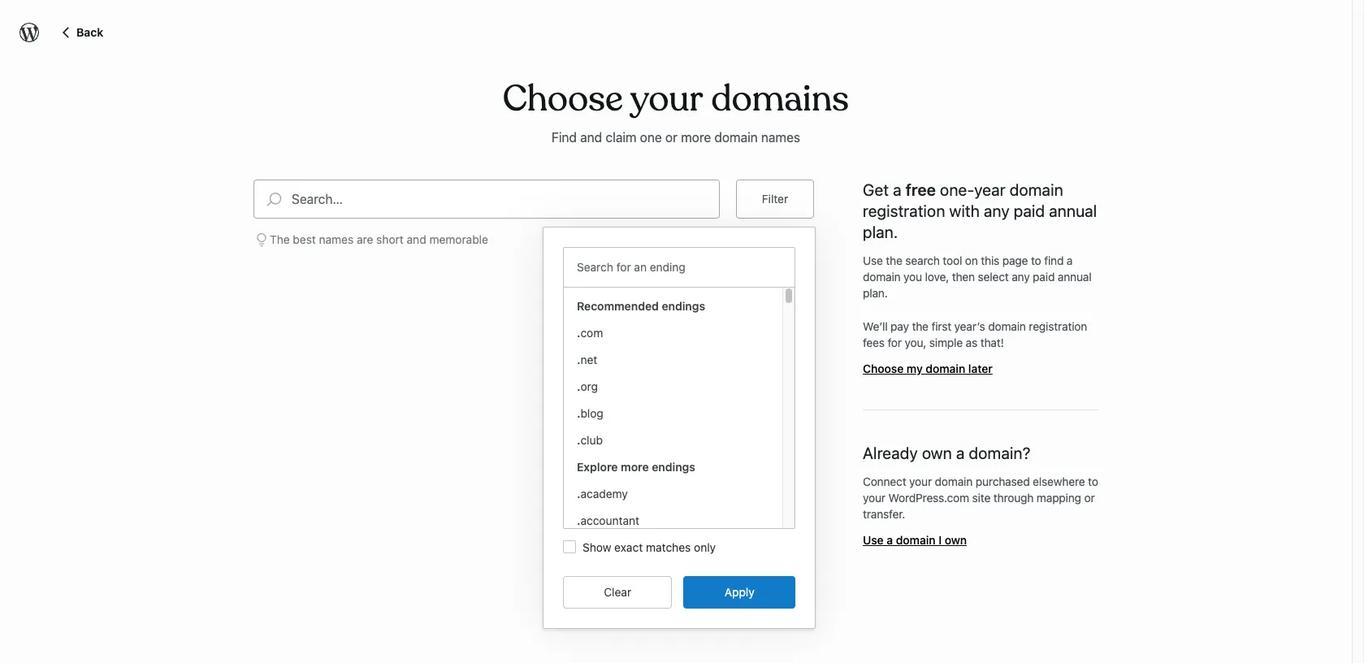 Task type: describe. For each thing, give the bounding box(es) containing it.
. blog
[[577, 406, 604, 420]]

0 horizontal spatial and
[[407, 232, 426, 246]]

back link
[[59, 22, 103, 41]]

choose for my
[[863, 361, 904, 375]]

get a free
[[863, 180, 936, 199]]

blog
[[581, 406, 604, 420]]

a down transfer.
[[887, 533, 893, 547]]

the inside we'll pay the first year's domain registration fees for you, simple as that!
[[912, 319, 929, 333]]

registration inside one-year domain registration with any paid annual plan.
[[863, 201, 946, 220]]

com
[[581, 326, 603, 340]]

connect
[[863, 474, 907, 488]]

that!
[[981, 335, 1004, 349]]

this
[[981, 253, 1000, 267]]

we'll
[[863, 319, 888, 333]]

choose your domains find and claim one or more domain names
[[503, 76, 849, 144]]

first
[[932, 319, 952, 333]]

1 vertical spatial own
[[945, 533, 967, 547]]

simple
[[930, 335, 963, 349]]

exact
[[615, 540, 643, 554]]

1 vertical spatial endings
[[652, 460, 696, 474]]

explore
[[577, 460, 618, 474]]

. for net
[[577, 353, 581, 366]]

get
[[863, 180, 889, 199]]

0 vertical spatial endings
[[662, 299, 705, 313]]

memorable
[[429, 232, 488, 246]]

free
[[906, 180, 936, 199]]

. accountant
[[577, 513, 640, 527]]

apply
[[725, 585, 755, 599]]

domain for my
[[926, 361, 966, 375]]

one-
[[940, 180, 975, 199]]

choose my domain later button
[[863, 361, 993, 375]]

use the search tool on this page to find a domain you love, then select any paid annual plan.
[[863, 253, 1092, 300]]

find
[[552, 130, 577, 144]]

back
[[76, 25, 103, 39]]

through
[[994, 491, 1034, 505]]

. academy
[[577, 487, 628, 500]]

a left domain?
[[957, 444, 965, 462]]

domain?
[[969, 444, 1031, 462]]

apply button
[[684, 576, 796, 609]]

clear button
[[563, 576, 672, 609]]

club
[[581, 433, 603, 447]]

filter
[[762, 192, 788, 205]]

. club
[[577, 433, 603, 447]]

domain for your
[[935, 474, 973, 488]]

. org
[[577, 379, 598, 393]]

fees
[[863, 335, 885, 349]]

one-year domain registration with any paid annual plan.
[[863, 180, 1097, 241]]

as
[[966, 335, 978, 349]]

the best names are short and memorable
[[270, 232, 488, 246]]

use for use the search tool on this page to find a domain you love, then select any paid annual plan.
[[863, 253, 883, 267]]

domain names
[[715, 130, 801, 144]]

. for com
[[577, 326, 581, 340]]

pay
[[891, 319, 909, 333]]

to inside the use the search tool on this page to find a domain you love, then select any paid annual plan.
[[1031, 253, 1042, 267]]

. net
[[577, 353, 598, 366]]

use a domain i own button
[[863, 533, 967, 547]]

choose for your domains
[[503, 76, 623, 122]]

search
[[906, 253, 940, 267]]

any inside the use the search tool on this page to find a domain you love, then select any paid annual plan.
[[1012, 270, 1030, 283]]

to inside connect your domain purchased elsewhere to your wordpress.com site through mapping or transfer.
[[1088, 474, 1099, 488]]

site
[[972, 491, 991, 505]]

paid inside the use the search tool on this page to find a domain you love, then select any paid annual plan.
[[1033, 270, 1055, 283]]

are
[[357, 232, 373, 246]]

best
[[293, 232, 316, 246]]

elsewhere
[[1033, 474, 1085, 488]]

later
[[969, 361, 993, 375]]

purchased
[[976, 474, 1030, 488]]

page
[[1003, 253, 1028, 267]]

the
[[270, 232, 290, 246]]

domain inside we'll pay the first year's domain registration fees for you, simple as that!
[[988, 319, 1026, 333]]

paid inside one-year domain registration with any paid annual plan.
[[1014, 201, 1045, 220]]



Task type: vqa. For each thing, say whether or not it's contained in the screenshot.
option group
no



Task type: locate. For each thing, give the bounding box(es) containing it.
3 . from the top
[[577, 379, 581, 393]]

use down transfer.
[[863, 533, 884, 547]]

select
[[978, 270, 1009, 283]]

short
[[376, 232, 404, 246]]

plan. up we'll
[[863, 286, 888, 300]]

use inside the use the search tool on this page to find a domain you love, then select any paid annual plan.
[[863, 253, 883, 267]]

or right 'one'
[[666, 130, 678, 144]]

accountant
[[581, 513, 640, 527]]

0 vertical spatial your
[[910, 474, 932, 488]]

1 vertical spatial paid
[[1033, 270, 1055, 283]]

filter button
[[736, 179, 814, 218]]

1 vertical spatial any
[[1012, 270, 1030, 283]]

show
[[583, 540, 611, 554]]

choose inside choose your domains find and claim one or more domain names
[[503, 76, 623, 122]]

we'll pay the first year's domain registration fees for you, simple as that!
[[863, 319, 1088, 349]]

registration down find
[[1029, 319, 1088, 333]]

names
[[319, 232, 354, 246]]

and inside choose your domains find and claim one or more domain names
[[580, 130, 602, 144]]

connect your domain purchased elsewhere to your wordpress.com site through mapping or transfer.
[[863, 474, 1099, 521]]

0 horizontal spatial to
[[1031, 253, 1042, 267]]

your up wordpress.com
[[910, 474, 932, 488]]

0 vertical spatial plan.
[[863, 223, 898, 241]]

. for accountant
[[577, 513, 581, 527]]

1 horizontal spatial or
[[1085, 491, 1095, 505]]

1 horizontal spatial choose
[[863, 361, 904, 375]]

domain up that!
[[988, 319, 1026, 333]]

annual down find
[[1058, 270, 1092, 283]]

claim
[[606, 130, 637, 144]]

paid up page
[[1014, 201, 1045, 220]]

annual
[[1049, 201, 1097, 220], [1058, 270, 1092, 283]]

annual up find
[[1049, 201, 1097, 220]]

0 horizontal spatial any
[[984, 201, 1010, 220]]

more inside domain search filters tooltip
[[621, 460, 649, 474]]

None text field
[[577, 252, 791, 283]]

0 horizontal spatial registration
[[863, 201, 946, 220]]

show exact matches only
[[583, 540, 716, 554]]

any inside one-year domain registration with any paid annual plan.
[[984, 201, 1010, 220]]

find
[[1044, 253, 1064, 267]]

1 vertical spatial more
[[621, 460, 649, 474]]

0 horizontal spatial more
[[621, 460, 649, 474]]

registration inside we'll pay the first year's domain registration fees for you, simple as that!
[[1029, 319, 1088, 333]]

1 vertical spatial use
[[863, 533, 884, 547]]

annual inside one-year domain registration with any paid annual plan.
[[1049, 201, 1097, 220]]

domain inside the use the search tool on this page to find a domain you love, then select any paid annual plan.
[[863, 270, 901, 283]]

6 . from the top
[[577, 487, 581, 500]]

. down explore on the left bottom
[[577, 487, 581, 500]]

0 vertical spatial the
[[886, 253, 903, 267]]

domain inside connect your domain purchased elsewhere to your wordpress.com site through mapping or transfer.
[[935, 474, 973, 488]]

1 plan. from the top
[[863, 223, 898, 241]]

choose up find
[[503, 76, 623, 122]]

own up wordpress.com
[[922, 444, 952, 462]]

clear
[[604, 585, 632, 599]]

for
[[888, 335, 902, 349]]

a right find
[[1067, 253, 1073, 267]]

1 vertical spatial the
[[912, 319, 929, 333]]

1 use from the top
[[863, 253, 883, 267]]

and right short on the top of the page
[[407, 232, 426, 246]]

0 vertical spatial use
[[863, 253, 883, 267]]

0 vertical spatial choose
[[503, 76, 623, 122]]

1 . from the top
[[577, 326, 581, 340]]

. for club
[[577, 433, 581, 447]]

already
[[863, 444, 918, 462]]

your up transfer.
[[863, 491, 886, 505]]

you,
[[905, 335, 927, 349]]

. com
[[577, 326, 603, 340]]

domain left you
[[863, 270, 901, 283]]

endings right explore on the left bottom
[[652, 460, 696, 474]]

domain down already own a domain?
[[935, 474, 973, 488]]

org
[[581, 379, 598, 393]]

0 horizontal spatial choose
[[503, 76, 623, 122]]

0 vertical spatial to
[[1031, 253, 1042, 267]]

matches
[[646, 540, 691, 554]]

tool
[[943, 253, 962, 267]]

and right find
[[580, 130, 602, 144]]

. down the . net
[[577, 379, 581, 393]]

domain left the i
[[896, 533, 936, 547]]

plan. inside one-year domain registration with any paid annual plan.
[[863, 223, 898, 241]]

my
[[907, 361, 923, 375]]

to
[[1031, 253, 1042, 267], [1088, 474, 1099, 488]]

more right 'one'
[[681, 130, 711, 144]]

7 . from the top
[[577, 513, 581, 527]]

1 vertical spatial and
[[407, 232, 426, 246]]

love,
[[925, 270, 949, 283]]

annual inside the use the search tool on this page to find a domain you love, then select any paid annual plan.
[[1058, 270, 1092, 283]]

endings
[[662, 299, 705, 313], [652, 460, 696, 474]]

1 horizontal spatial your
[[910, 474, 932, 488]]

1 horizontal spatial any
[[1012, 270, 1030, 283]]

year's
[[955, 319, 986, 333]]

already own a domain?
[[863, 444, 1031, 462]]

. up the . net
[[577, 326, 581, 340]]

plan.
[[863, 223, 898, 241], [863, 286, 888, 300]]

then
[[952, 270, 975, 283]]

to left find
[[1031, 253, 1042, 267]]

choose
[[503, 76, 623, 122], [863, 361, 904, 375]]

or right the mapping
[[1085, 491, 1095, 505]]

domain for year
[[1010, 180, 1064, 199]]

Show exact matches only checkbox
[[563, 540, 576, 553]]

the inside the use the search tool on this page to find a domain you love, then select any paid annual plan.
[[886, 253, 903, 267]]

1 vertical spatial choose
[[863, 361, 904, 375]]

2 use from the top
[[863, 533, 884, 547]]

domain search filters tooltip
[[543, 218, 816, 629]]

your domains
[[631, 76, 849, 122]]

wordpress.com
[[889, 491, 970, 505]]

only
[[694, 540, 716, 554]]

explore more endings
[[577, 460, 696, 474]]

net
[[581, 353, 598, 366]]

1 horizontal spatial to
[[1088, 474, 1099, 488]]

transfer.
[[863, 507, 906, 521]]

you
[[904, 270, 922, 283]]

. for blog
[[577, 406, 581, 420]]

choose my domain later
[[863, 361, 993, 375]]

use
[[863, 253, 883, 267], [863, 533, 884, 547]]

1 vertical spatial to
[[1088, 474, 1099, 488]]

1 horizontal spatial more
[[681, 130, 711, 144]]

recommended
[[577, 299, 659, 313]]

domain right year
[[1010, 180, 1064, 199]]

0 vertical spatial and
[[580, 130, 602, 144]]

the up you, in the bottom of the page
[[912, 319, 929, 333]]

2 plan. from the top
[[863, 286, 888, 300]]

0 vertical spatial more
[[681, 130, 711, 144]]

. down ". blog"
[[577, 433, 581, 447]]

. for org
[[577, 379, 581, 393]]

any down year
[[984, 201, 1010, 220]]

0 vertical spatial annual
[[1049, 201, 1097, 220]]

recommended endings
[[577, 299, 705, 313]]

academy
[[581, 487, 628, 500]]

domain down simple
[[926, 361, 966, 375]]

. down . org
[[577, 406, 581, 420]]

4 . from the top
[[577, 406, 581, 420]]

5 . from the top
[[577, 433, 581, 447]]

more inside choose your domains find and claim one or more domain names
[[681, 130, 711, 144]]

or inside connect your domain purchased elsewhere to your wordpress.com site through mapping or transfer.
[[1085, 491, 1095, 505]]

None search field
[[254, 179, 720, 218]]

1 horizontal spatial registration
[[1029, 319, 1088, 333]]

registration down get a free
[[863, 201, 946, 220]]

year
[[975, 180, 1006, 199]]

own
[[922, 444, 952, 462], [945, 533, 967, 547]]

mapping
[[1037, 491, 1082, 505]]

domain
[[1010, 180, 1064, 199], [863, 270, 901, 283], [988, 319, 1026, 333], [926, 361, 966, 375], [935, 474, 973, 488], [896, 533, 936, 547]]

a inside the use the search tool on this page to find a domain you love, then select any paid annual plan.
[[1067, 253, 1073, 267]]

to right elsewhere
[[1088, 474, 1099, 488]]

registration
[[863, 201, 946, 220], [1029, 319, 1088, 333]]

the left search
[[886, 253, 903, 267]]

or inside choose your domains find and claim one or more domain names
[[666, 130, 678, 144]]

more right explore on the left bottom
[[621, 460, 649, 474]]

use left search
[[863, 253, 883, 267]]

0 vertical spatial any
[[984, 201, 1010, 220]]

domain for a
[[896, 533, 936, 547]]

with
[[950, 201, 980, 220]]

i
[[939, 533, 942, 547]]

one
[[640, 130, 662, 144]]

any
[[984, 201, 1010, 220], [1012, 270, 1030, 283]]

0 vertical spatial or
[[666, 130, 678, 144]]

1 vertical spatial annual
[[1058, 270, 1092, 283]]

1 horizontal spatial the
[[912, 319, 929, 333]]

. up . org
[[577, 353, 581, 366]]

plan. inside the use the search tool on this page to find a domain you love, then select any paid annual plan.
[[863, 286, 888, 300]]

0 horizontal spatial or
[[666, 130, 678, 144]]

What would you like your domain name to be? search field
[[292, 180, 719, 218]]

1 vertical spatial your
[[863, 491, 886, 505]]

paid
[[1014, 201, 1045, 220], [1033, 270, 1055, 283]]

0 horizontal spatial the
[[886, 253, 903, 267]]

plan. down get
[[863, 223, 898, 241]]

Search for an ending text field
[[577, 257, 779, 277]]

a right get
[[893, 180, 902, 199]]

. down . academy
[[577, 513, 581, 527]]

.
[[577, 326, 581, 340], [577, 353, 581, 366], [577, 379, 581, 393], [577, 406, 581, 420], [577, 433, 581, 447], [577, 487, 581, 500], [577, 513, 581, 527]]

0 vertical spatial registration
[[863, 201, 946, 220]]

1 vertical spatial or
[[1085, 491, 1095, 505]]

any down page
[[1012, 270, 1030, 283]]

your
[[910, 474, 932, 488], [863, 491, 886, 505]]

1 vertical spatial plan.
[[863, 286, 888, 300]]

use a domain i own
[[863, 533, 967, 547]]

use for use a domain i own
[[863, 533, 884, 547]]

0 vertical spatial own
[[922, 444, 952, 462]]

domain inside one-year domain registration with any paid annual plan.
[[1010, 180, 1064, 199]]

1 horizontal spatial and
[[580, 130, 602, 144]]

own right the i
[[945, 533, 967, 547]]

0 vertical spatial paid
[[1014, 201, 1045, 220]]

1 vertical spatial registration
[[1029, 319, 1088, 333]]

or
[[666, 130, 678, 144], [1085, 491, 1095, 505]]

endings down search for an ending 'text box'
[[662, 299, 705, 313]]

0 horizontal spatial your
[[863, 491, 886, 505]]

and
[[580, 130, 602, 144], [407, 232, 426, 246]]

. for academy
[[577, 487, 581, 500]]

2 . from the top
[[577, 353, 581, 366]]

choose down the fees
[[863, 361, 904, 375]]

on
[[965, 253, 978, 267]]

paid down find
[[1033, 270, 1055, 283]]



